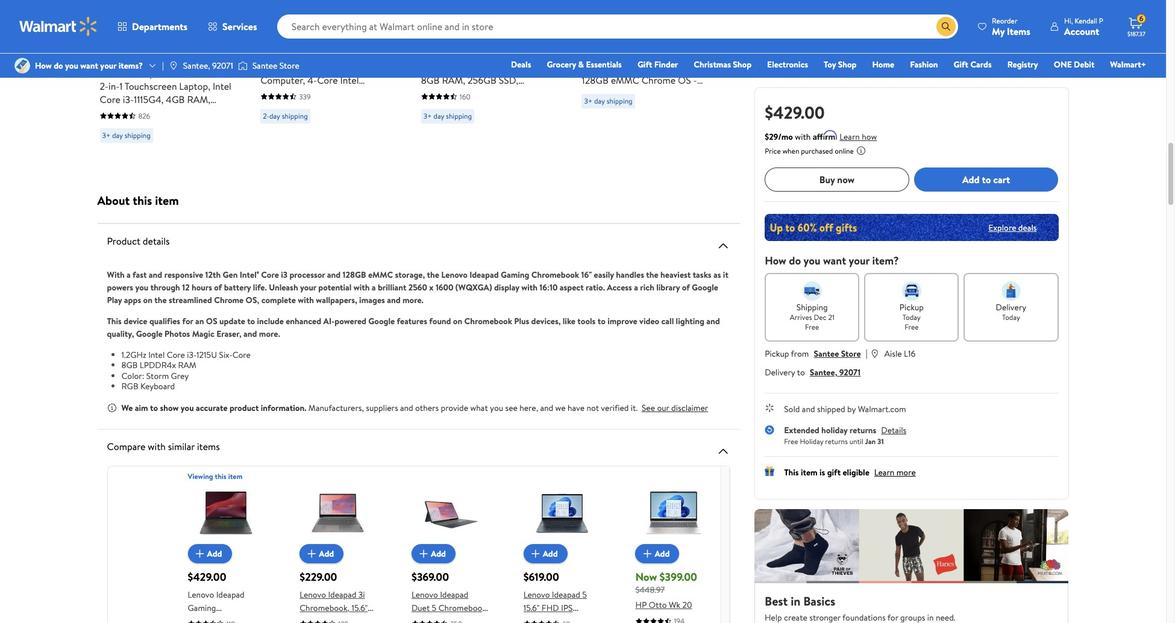 Task type: describe. For each thing, give the bounding box(es) containing it.
0 vertical spatial home
[[872, 58, 894, 71]]

–
[[183, 45, 188, 57]]

1 vertical spatial 3+
[[424, 111, 432, 121]]

lenovo for $229.00
[[300, 589, 326, 601]]

os,
[[246, 294, 259, 306]]

1 horizontal spatial 3+ day shipping
[[424, 111, 472, 121]]

santee inside pickup from santee store |
[[814, 348, 839, 360]]

for
[[182, 315, 193, 327]]

include
[[257, 315, 284, 327]]

extended holiday returns details free holiday returns until jan 31
[[784, 424, 906, 446]]

rich
[[640, 281, 654, 293]]

emmc inside $439.99 lenovo 3i chromebook laptop, 15.6" fhd ips touchscreen computer, 4-core intel pentium silver n6000, 4gb ram, 128gb emmc   256gb micro sd, wi-fi 5, webcam, bluetooth, chrome os, abyss blue
[[315, 100, 344, 113]]

from inside $449.00 options from $449.00 – $799.00
[[131, 45, 149, 57]]

pentium
[[260, 87, 295, 100]]

shop for toy shop
[[838, 58, 857, 71]]

1 of from the left
[[214, 281, 222, 293]]

p
[[1099, 15, 1103, 26]]

details
[[143, 234, 170, 248]]

day left 82qd0001us
[[433, 111, 444, 121]]

on inside the 'this device qualifies for an os update to include enhanced ai-powered google features found on chromebook plus devices, like tools to improve video call lighting and quality, google photos magic eraser, and more.'
[[453, 315, 462, 327]]

0 horizontal spatial store
[[279, 60, 299, 72]]

learn more button
[[874, 466, 916, 478]]

santee store button
[[814, 348, 861, 360]]

display
[[494, 281, 519, 293]]

compare
[[107, 440, 146, 453]]

0 horizontal spatial google
[[136, 328, 163, 340]]

$229.00 lenovo ideapad 3i chromebook, 15.6" fhd, intel celer
[[300, 569, 374, 623]]

1 horizontal spatial santee,
[[810, 366, 837, 378]]

0 horizontal spatial the
[[154, 294, 167, 306]]

ips inside $439.99 lenovo 3i chromebook laptop, 15.6" fhd ips touchscreen computer, 4-core intel pentium silver n6000, 4gb ram, 128gb emmc   256gb micro sd, wi-fi 5, webcam, bluetooth, chrome os, abyss blue
[[303, 60, 317, 73]]

about
[[97, 192, 130, 208]]

lenovo for $429.00
[[188, 589, 214, 601]]

potential
[[318, 281, 352, 293]]

computer,
[[260, 73, 305, 87]]

add to cart
[[962, 173, 1010, 186]]

i3- inside 1.2ghz intel core i3-1215u six-core 8gb lpddr4x ram color: storm grey rgb keyboard
[[187, 349, 196, 361]]

with up images
[[354, 281, 370, 293]]

2560
[[408, 281, 427, 293]]

15.6" inside $229.00 lenovo ideapad 3i chromebook, 15.6" fhd, intel celer
[[352, 602, 368, 614]]

10
[[222, 119, 231, 133]]

and right fast
[[149, 269, 162, 281]]

chromebook inside $439.99 lenovo 3i chromebook laptop, 15.6" fhd ips touchscreen computer, 4-core intel pentium silver n6000, 4gb ram, 128gb emmc   256gb micro sd, wi-fi 5, webcam, bluetooth, chrome os, abyss blue
[[303, 47, 357, 60]]

ram, inside 'lenovo ideapad flex 5i 14" fhd 2-in-1 touchscreen laptop, intel core i3-1115g4, 4gb ram, 256gb ssd, graphite gray, fingerprint reader, windows 10 home + mazepoly accessories'
[[187, 93, 210, 106]]

21
[[828, 312, 834, 322]]

1215u,
[[528, 60, 554, 73]]

features
[[397, 315, 427, 327]]

add for $229.00
[[319, 548, 334, 560]]

4gb inside $439.99 lenovo 3i chromebook laptop, 15.6" fhd ips touchscreen computer, 4-core intel pentium silver n6000, 4gb ram, 128gb emmc   256gb micro sd, wi-fi 5, webcam, bluetooth, chrome os, abyss blue
[[357, 87, 376, 100]]

your for item?
[[849, 253, 870, 268]]

1215u inside the $269.99 lenovo ip 5 16iau7 16" gaming laptop 2.5k i3-1215u 8gb 128gb emmc chrome os - manufacturer refurbished 3+ day shipping
[[644, 60, 668, 73]]

shipping down 160
[[446, 111, 472, 121]]

grocery & essentials link
[[541, 58, 627, 71]]

laptop, inside $439.99 lenovo 3i chromebook laptop, 15.6" fhd ips touchscreen computer, 4-core intel pentium silver n6000, 4gb ram, 128gb emmc   256gb micro sd, wi-fi 5, webcam, bluetooth, chrome os, abyss blue
[[360, 47, 391, 60]]

2 horizontal spatial a
[[634, 281, 638, 293]]

this for about
[[133, 192, 152, 208]]

shipping up bluetooth,
[[282, 111, 308, 121]]

fhd for lenovo
[[211, 66, 231, 80]]

15.6" inside now $379.00 $549.99 lenovo ideapad 1i 15.6" 1080p pc laptops, intel core i3-1215u, 8gb ram, 256gb ssd, windows 11 in s mode, cloud grey, 82qd0001us
[[496, 47, 515, 60]]

128gb inside $439.99 lenovo 3i chromebook laptop, 15.6" fhd ips touchscreen computer, 4-core intel pentium silver n6000, 4gb ram, 128gb emmc   256gb micro sd, wi-fi 5, webcam, bluetooth, chrome os, abyss blue
[[286, 100, 313, 113]]

1 vertical spatial 92071
[[839, 366, 861, 378]]

to inside button
[[982, 173, 991, 186]]

now $379.00 $549.99 lenovo ideapad 1i 15.6" 1080p pc laptops, intel core i3-1215u, 8gb ram, 256gb ssd, windows 11 in s mode, cloud grey, 82qd0001us
[[421, 29, 554, 113]]

complete
[[261, 294, 296, 306]]

1 horizontal spatial returns
[[850, 424, 876, 436]]

and right lighting
[[706, 315, 720, 327]]

windows inside 'lenovo ideapad flex 5i 14" fhd 2-in-1 touchscreen laptop, intel core i3-1115g4, 4gb ram, 256gb ssd, graphite gray, fingerprint reader, windows 10 home + mazepoly accessories'
[[183, 119, 220, 133]]

256gb inside 'lenovo ideapad flex 5i 14" fhd 2-in-1 touchscreen laptop, intel core i3-1115g4, 4gb ram, 256gb ssd, graphite gray, fingerprint reader, windows 10 home + mazepoly accessories'
[[100, 106, 129, 119]]

4-
[[307, 73, 317, 87]]

more. inside with a fast and responsive 12th gen intel® core i3 processor and 128gb emmc storage, the lenovo ideapad gaming chromebook 16" easily handles the heaviest tasks as it powers you through 12 hours of battery life. unleash your potential with a brilliant 2560 x 1600 (wqxga) display with 16:10 aspect ratio. access a rich library of google play apps on the streamlined chrome os, complete with wallpapers, images and more.
[[402, 294, 424, 306]]

others
[[415, 402, 439, 414]]

add inside button
[[962, 173, 980, 186]]

to right "update"
[[247, 315, 255, 327]]

walmart+
[[1110, 58, 1146, 71]]

with up price when purchased online
[[795, 131, 811, 143]]

gift for gift cards
[[954, 58, 968, 71]]

update
[[219, 315, 245, 327]]

day left + at the left top
[[112, 130, 123, 140]]

ideapad for $429.00
[[216, 589, 245, 601]]

$29/mo with
[[765, 131, 811, 143]]

life.
[[253, 281, 267, 293]]

fhd inside $439.99 lenovo 3i chromebook laptop, 15.6" fhd ips touchscreen computer, 4-core intel pentium silver n6000, 4gb ram, 128gb emmc   256gb micro sd, wi-fi 5, webcam, bluetooth, chrome os, abyss blue
[[281, 60, 301, 73]]

laptop, inside $369.00 lenovo ideapad duet 5 chromebook laptop, 13.3" f
[[412, 615, 439, 623]]

walmart image
[[19, 17, 98, 36]]

shipping down the 826
[[125, 130, 150, 140]]

graphite
[[153, 106, 189, 119]]

more. inside the 'this device qualifies for an os update to include enhanced ai-powered google features found on chromebook plus devices, like tools to improve video call lighting and quality, google photos magic eraser, and more.'
[[259, 328, 280, 340]]

powers
[[107, 281, 133, 293]]

12
[[182, 281, 190, 293]]

chrome inside with a fast and responsive 12th gen intel® core i3 processor and 128gb emmc storage, the lenovo ideapad gaming chromebook 16" easily handles the heaviest tasks as it powers you through 12 hours of battery life. unleash your potential with a brilliant 2560 x 1600 (wqxga) display with 16:10 aspect ratio. access a rich library of google play apps on the streamlined chrome os, complete with wallpapers, images and more.
[[214, 294, 244, 306]]

amd
[[553, 615, 572, 623]]

15.6" inside $619.00 lenovo ideapad 5 15.6" fhd ips laptop, amd ryz
[[523, 602, 540, 614]]

compare with similar items
[[107, 440, 220, 453]]

wallpapers,
[[316, 294, 357, 306]]

1.2ghz
[[121, 349, 146, 361]]

1 horizontal spatial google
[[368, 315, 395, 327]]

1 vertical spatial 2-
[[263, 111, 269, 121]]

lenovo for $619.00
[[523, 589, 550, 601]]

free for 21
[[805, 322, 819, 332]]

1 horizontal spatial a
[[372, 281, 376, 293]]

services
[[222, 20, 257, 33]]

add to cart image for $369.00
[[416, 547, 431, 561]]

grocery & essentials
[[547, 58, 622, 71]]

0 horizontal spatial returns
[[825, 436, 848, 446]]

by
[[847, 403, 856, 415]]

device
[[124, 315, 147, 327]]

0 horizontal spatial $449.00
[[100, 29, 139, 44]]

lenovo for $439.99
[[260, 47, 291, 60]]

1 vertical spatial $449.00
[[151, 45, 181, 57]]

$369.00 group
[[412, 481, 489, 623]]

0 horizontal spatial 3+
[[102, 130, 110, 140]]

color:
[[121, 370, 144, 382]]

lenovo inside with a fast and responsive 12th gen intel® core i3 processor and 128gb emmc storage, the lenovo ideapad gaming chromebook 16" easily handles the heaviest tasks as it powers you through 12 hours of battery life. unleash your potential with a brilliant 2560 x 1600 (wqxga) display with 16:10 aspect ratio. access a rich library of google play apps on the streamlined chrome os, complete with wallpapers, images and more.
[[441, 269, 468, 281]]

devices,
[[531, 315, 561, 327]]

legal information image
[[856, 146, 866, 155]]

aisle l16
[[884, 348, 916, 360]]

&
[[578, 58, 584, 71]]

walmart+ link
[[1105, 58, 1152, 71]]

3i inside $439.99 lenovo 3i chromebook laptop, 15.6" fhd ips touchscreen computer, 4-core intel pentium silver n6000, 4gb ram, 128gb emmc   256gb micro sd, wi-fi 5, webcam, bluetooth, chrome os, abyss blue
[[293, 47, 300, 60]]

i3- inside now $379.00 $549.99 lenovo ideapad 1i 15.6" 1080p pc laptops, intel core i3-1215u, 8gb ram, 256gb ssd, windows 11 in s mode, cloud grey, 82qd0001us
[[517, 60, 528, 73]]

product details image
[[716, 239, 730, 253]]

0 horizontal spatial 3+ day shipping
[[102, 130, 150, 140]]

windows inside now $379.00 $549.99 lenovo ideapad 1i 15.6" 1080p pc laptops, intel core i3-1215u, 8gb ram, 256gb ssd, windows 11 in s mode, cloud grey, 82qd0001us
[[421, 87, 458, 100]]

ai-
[[323, 315, 335, 327]]

and right sold
[[802, 403, 815, 415]]

add for $369.00
[[431, 548, 446, 560]]

add button for $369.00
[[412, 544, 456, 563]]

lenovo inside now $379.00 $549.99 lenovo ideapad 1i 15.6" 1080p pc laptops, intel core i3-1215u, 8gb ram, 256gb ssd, windows 11 in s mode, cloud grey, 82qd0001us
[[421, 47, 451, 60]]

5 inside $369.00 lenovo ideapad duet 5 chromebook laptop, 13.3" f
[[432, 602, 436, 614]]

laptop, inside 'lenovo ideapad flex 5i 14" fhd 2-in-1 touchscreen laptop, intel core i3-1115g4, 4gb ram, 256gb ssd, graphite gray, fingerprint reader, windows 10 home + mazepoly accessories'
[[179, 80, 210, 93]]

128gb for with
[[343, 269, 366, 281]]

2- inside 'lenovo ideapad flex 5i 14" fhd 2-in-1 touchscreen laptop, intel core i3-1115g4, 4gb ram, 256gb ssd, graphite gray, fingerprint reader, windows 10 home + mazepoly accessories'
[[100, 80, 108, 93]]

you down walmart image
[[65, 60, 78, 72]]

core inside $439.99 lenovo 3i chromebook laptop, 15.6" fhd ips touchscreen computer, 4-core intel pentium silver n6000, 4gb ram, 128gb emmc   256gb micro sd, wi-fi 5, webcam, bluetooth, chrome os, abyss blue
[[317, 73, 338, 87]]

1 horizontal spatial learn
[[874, 466, 895, 478]]

os inside the 'this device qualifies for an os update to include enhanced ai-powered google features found on chromebook plus devices, like tools to improve video call lighting and quality, google photos magic eraser, and more.'
[[206, 315, 217, 327]]

deals link
[[506, 58, 537, 71]]

5i
[[187, 66, 194, 80]]

to right the tools
[[598, 315, 605, 327]]

chrome inside $439.99 lenovo 3i chromebook laptop, 15.6" fhd ips touchscreen computer, 4-core intel pentium silver n6000, 4gb ram, 128gb emmc   256gb micro sd, wi-fi 5, webcam, bluetooth, chrome os, abyss blue
[[307, 127, 341, 140]]

now for $379.00
[[421, 29, 443, 44]]

do for how do you want your item?
[[789, 253, 801, 268]]

add to cart image for $429.00
[[193, 547, 207, 561]]

rgb
[[121, 380, 138, 393]]

show
[[160, 402, 179, 414]]

8gb inside the $269.99 lenovo ip 5 16iau7 16" gaming laptop 2.5k i3-1215u 8gb 128gb emmc chrome os - manufacturer refurbished 3+ day shipping
[[670, 60, 689, 73]]

$429.00 for $429.00 lenovo ideapad gaming chromebo
[[188, 569, 226, 584]]

1115g4,
[[134, 93, 163, 106]]

on inside with a fast and responsive 12th gen intel® core i3 processor and 128gb emmc storage, the lenovo ideapad gaming chromebook 16" easily handles the heaviest tasks as it powers you through 12 hours of battery life. unleash your potential with a brilliant 2560 x 1600 (wqxga) display with 16:10 aspect ratio. access a rich library of google play apps on the streamlined chrome os, complete with wallpapers, images and more.
[[143, 294, 152, 306]]

through
[[150, 281, 180, 293]]

product group containing $269.99
[[582, 0, 716, 148]]

lenovo ideapad 5 15.6" fhd ips laptop, amd ryzen 7 5825u, 16gb ram, 512gb ssd, abyss blue, windows 11 home, 82sg00blus image
[[531, 481, 593, 544]]

want for items?
[[80, 60, 98, 72]]

2.5k
[[613, 60, 631, 73]]

items?
[[119, 60, 143, 72]]

streamlined
[[169, 294, 212, 306]]

row containing $429.00
[[108, 471, 730, 623]]

here,
[[520, 402, 538, 414]]

shop for christmas shop
[[733, 58, 751, 71]]

grocery
[[547, 58, 576, 71]]

ideapad for $369.00
[[440, 589, 468, 601]]

1.2ghz intel core i3-1215u six-core 8gb lpddr4x ram color: storm grey rgb keyboard
[[121, 349, 251, 393]]

eraser,
[[217, 328, 241, 340]]

x
[[429, 281, 434, 293]]

product
[[230, 402, 259, 414]]

chromebook inside with a fast and responsive 12th gen intel® core i3 processor and 128gb emmc storage, the lenovo ideapad gaming chromebook 16" easily handles the heaviest tasks as it powers you through 12 hours of battery life. unleash your potential with a brilliant 2560 x 1600 (wqxga) display with 16:10 aspect ratio. access a rich library of google play apps on the streamlined chrome os, complete with wallpapers, images and more.
[[531, 269, 579, 281]]

$229.00 group
[[300, 481, 377, 623]]

christmas shop
[[694, 58, 751, 71]]

shipping arrives dec 21 free
[[790, 301, 834, 332]]

ideapad for $619.00
[[552, 589, 580, 601]]

$187.37
[[1127, 30, 1145, 38]]

to right aim
[[150, 402, 158, 414]]

4gb inside 'lenovo ideapad flex 5i 14" fhd 2-in-1 touchscreen laptop, intel core i3-1115g4, 4gb ram, 256gb ssd, graphite gray, fingerprint reader, windows 10 home + mazepoly accessories'
[[166, 93, 185, 106]]

eligible
[[843, 466, 869, 478]]

day up bluetooth,
[[269, 111, 280, 121]]

delivery for today
[[996, 301, 1026, 313]]

ram, inside $439.99 lenovo 3i chromebook laptop, 15.6" fhd ips touchscreen computer, 4-core intel pentium silver n6000, 4gb ram, 128gb emmc   256gb micro sd, wi-fi 5, webcam, bluetooth, chrome os, abyss blue
[[260, 100, 284, 113]]

1 horizontal spatial the
[[427, 269, 439, 281]]

you right show
[[181, 402, 194, 414]]

2 horizontal spatial item
[[801, 466, 818, 478]]

until
[[850, 436, 863, 446]]

price
[[765, 146, 781, 156]]

 image for santee store
[[238, 60, 248, 72]]

price when purchased online
[[765, 146, 854, 156]]

compare with similar items image
[[716, 444, 730, 459]]

item for about this item
[[155, 192, 179, 208]]

this for viewing
[[215, 471, 226, 481]]

we
[[121, 402, 133, 414]]

up to sixty percent off deals. shop now. image
[[765, 214, 1058, 241]]

1600
[[436, 281, 453, 293]]

lenovo for $269.99
[[582, 47, 612, 60]]

gaming inside the $269.99 lenovo ip 5 16iau7 16" gaming laptop 2.5k i3-1215u 8gb 128gb emmc chrome os - manufacturer refurbished 3+ day shipping
[[678, 47, 710, 60]]

unleash
[[269, 281, 298, 293]]

256gb inside now $379.00 $549.99 lenovo ideapad 1i 15.6" 1080p pc laptops, intel core i3-1215u, 8gb ram, 256gb ssd, windows 11 in s mode, cloud grey, 82qd0001us
[[468, 73, 496, 87]]

ssd, inside 'lenovo ideapad flex 5i 14" fhd 2-in-1 touchscreen laptop, intel core i3-1115g4, 4gb ram, 256gb ssd, graphite gray, fingerprint reader, windows 10 home + mazepoly accessories'
[[131, 106, 151, 119]]

3i inside $229.00 lenovo ideapad 3i chromebook, 15.6" fhd, intel celer
[[358, 589, 365, 601]]

chrome inside the $269.99 lenovo ip 5 16iau7 16" gaming laptop 2.5k i3-1215u 8gb 128gb emmc chrome os - manufacturer refurbished 3+ day shipping
[[642, 73, 676, 87]]

15.6" inside $439.99 lenovo 3i chromebook laptop, 15.6" fhd ips touchscreen computer, 4-core intel pentium silver n6000, 4gb ram, 128gb emmc   256gb micro sd, wi-fi 5, webcam, bluetooth, chrome os, abyss blue
[[260, 60, 279, 73]]

home inside 'lenovo ideapad flex 5i 14" fhd 2-in-1 touchscreen laptop, intel core i3-1115g4, 4gb ram, 256gb ssd, graphite gray, fingerprint reader, windows 10 home + mazepoly accessories'
[[100, 133, 125, 146]]

hours
[[192, 281, 212, 293]]

as
[[713, 269, 721, 281]]

pc
[[421, 60, 434, 73]]

12th
[[205, 269, 221, 281]]

1215u inside 1.2ghz intel core i3-1215u six-core 8gb lpddr4x ram color: storm grey rgb keyboard
[[196, 349, 217, 361]]

touchscreen inside $439.99 lenovo 3i chromebook laptop, 15.6" fhd ips touchscreen computer, 4-core intel pentium silver n6000, 4gb ram, 128gb emmc   256gb micro sd, wi-fi 5, webcam, bluetooth, chrome os, abyss blue
[[319, 60, 371, 73]]

chromebook inside the 'this device qualifies for an os update to include enhanced ai-powered google features found on chromebook plus devices, like tools to improve video call lighting and quality, google photos magic eraser, and more.'
[[464, 315, 512, 327]]

google inside with a fast and responsive 12th gen intel® core i3 processor and 128gb emmc storage, the lenovo ideapad gaming chromebook 16" easily handles the heaviest tasks as it powers you through 12 hours of battery life. unleash your potential with a brilliant 2560 x 1600 (wqxga) display with 16:10 aspect ratio. access a rich library of google play apps on the streamlined chrome os, complete with wallpapers, images and more.
[[692, 281, 718, 293]]

and down brilliant
[[387, 294, 400, 306]]

0 vertical spatial santee,
[[183, 60, 210, 72]]

2-day shipping
[[263, 111, 308, 121]]

add button for $429.00
[[188, 544, 232, 563]]

and up potential
[[327, 269, 341, 281]]

reader,
[[149, 119, 180, 133]]

store inside pickup from santee store |
[[841, 348, 861, 360]]

pickup from santee store |
[[765, 346, 868, 360]]

debit
[[1074, 58, 1095, 71]]

with a fast and responsive 12th gen intel® core i3 processor and 128gb emmc storage, the lenovo ideapad gaming chromebook 16" easily handles the heaviest tasks as it powers you through 12 hours of battery life. unleash your potential with a brilliant 2560 x 1600 (wqxga) display with 16:10 aspect ratio. access a rich library of google play apps on the streamlined chrome os, complete with wallpapers, images and more.
[[107, 269, 728, 306]]

online
[[835, 146, 854, 156]]

departments button
[[107, 12, 198, 41]]

0 horizontal spatial a
[[127, 269, 131, 281]]

gifting made easy image
[[765, 466, 774, 476]]

5 for $269.99
[[625, 47, 630, 60]]

dec
[[814, 312, 827, 322]]

registry link
[[1002, 58, 1044, 71]]

16" inside the $269.99 lenovo ip 5 16iau7 16" gaming laptop 2.5k i3-1215u 8gb 128gb emmc chrome os - manufacturer refurbished 3+ day shipping
[[664, 47, 675, 60]]

0 horizontal spatial |
[[162, 60, 164, 72]]

2 horizontal spatial the
[[646, 269, 658, 281]]



Task type: vqa. For each thing, say whether or not it's contained in the screenshot.
the save corresponding to Subway $25 Gift Card
no



Task type: locate. For each thing, give the bounding box(es) containing it.
aisle
[[884, 348, 902, 360]]

of down the heaviest
[[682, 281, 690, 293]]

0 horizontal spatial item
[[155, 192, 179, 208]]

pickup
[[899, 301, 924, 313], [765, 348, 789, 360]]

$619.00 group
[[523, 481, 600, 623]]

2 horizontal spatial  image
[[238, 60, 248, 72]]

sd,
[[287, 113, 301, 127]]

emmc for with
[[368, 269, 393, 281]]

0 vertical spatial how
[[35, 60, 52, 72]]

and left we
[[540, 402, 553, 414]]

1 vertical spatial ips
[[561, 602, 573, 614]]

2 add button from the left
[[300, 544, 344, 563]]

0 horizontal spatial this
[[133, 192, 152, 208]]

similar
[[168, 440, 195, 453]]

with up enhanced
[[298, 294, 314, 306]]

today down intent image for delivery
[[1002, 312, 1020, 322]]

you down fast
[[135, 281, 148, 293]]

lenovo inside 'lenovo ideapad flex 5i 14" fhd 2-in-1 touchscreen laptop, intel core i3-1115g4, 4gb ram, 256gb ssd, graphite gray, fingerprint reader, windows 10 home + mazepoly accessories'
[[100, 66, 130, 80]]

3+ left + at the left top
[[102, 130, 110, 140]]

we aim to show you accurate product information. manufacturers, suppliers and others provide what you see here, and we have not verified it. see our disclaimer
[[121, 402, 708, 414]]

jan
[[865, 436, 876, 446]]

row
[[108, 471, 730, 623]]

google down images
[[368, 315, 395, 327]]

do up shipping
[[789, 253, 801, 268]]

touchscreen
[[319, 60, 371, 73], [125, 80, 177, 93]]

1 horizontal spatial gaming
[[501, 269, 529, 281]]

0 horizontal spatial touchscreen
[[125, 80, 177, 93]]

departments
[[132, 20, 187, 33]]

your down processor
[[300, 281, 316, 293]]

92071 right 14"
[[212, 60, 233, 72]]

add inside $229.00 group
[[319, 548, 334, 560]]

windows
[[421, 87, 458, 100], [183, 119, 220, 133]]

0 horizontal spatial today
[[903, 312, 921, 322]]

your down the options on the left top of the page
[[100, 60, 117, 72]]

2 shop from the left
[[838, 58, 857, 71]]

0 vertical spatial store
[[279, 60, 299, 72]]

product group containing $439.99
[[260, 0, 395, 153]]

you
[[65, 60, 78, 72], [804, 253, 821, 268], [135, 281, 148, 293], [181, 402, 194, 414], [490, 402, 503, 414]]

add for $619.00
[[543, 548, 558, 560]]

windows left 10 at the top left
[[183, 119, 220, 133]]

chrome left os,
[[307, 127, 341, 140]]

from inside pickup from santee store |
[[791, 348, 809, 360]]

8gb inside now $379.00 $549.99 lenovo ideapad 1i 15.6" 1080p pc laptops, intel core i3-1215u, 8gb ram, 256gb ssd, windows 11 in s mode, cloud grey, 82qd0001us
[[421, 73, 440, 87]]

fhd left 4-
[[281, 60, 301, 73]]

2 add to cart image from the left
[[304, 547, 319, 561]]

the down through
[[154, 294, 167, 306]]

you up intent image for shipping
[[804, 253, 821, 268]]

256gb right 11
[[468, 73, 496, 87]]

in-
[[108, 80, 119, 93]]

$229.00
[[300, 569, 337, 584]]

ram, left the sd,
[[260, 100, 284, 113]]

1 vertical spatial home
[[100, 133, 125, 146]]

16" up ratio.
[[581, 269, 592, 281]]

kendall
[[1075, 15, 1097, 26]]

item right the viewing
[[228, 471, 243, 481]]

your inside with a fast and responsive 12th gen intel® core i3 processor and 128gb emmc storage, the lenovo ideapad gaming chromebook 16" easily handles the heaviest tasks as it powers you through 12 hours of battery life. unleash your potential with a brilliant 2560 x 1600 (wqxga) display with 16:10 aspect ratio. access a rich library of google play apps on the streamlined chrome os, complete with wallpapers, images and more.
[[300, 281, 316, 293]]

ideapad inside with a fast and responsive 12th gen intel® core i3 processor and 128gb emmc storage, the lenovo ideapad gaming chromebook 16" easily handles the heaviest tasks as it powers you through 12 hours of battery life. unleash your potential with a brilliant 2560 x 1600 (wqxga) display with 16:10 aspect ratio. access a rich library of google play apps on the streamlined chrome os, complete with wallpapers, images and more.
[[470, 269, 499, 281]]

1 vertical spatial |
[[866, 346, 868, 360]]

details button
[[881, 424, 906, 436]]

heaviest
[[660, 269, 691, 281]]

add to cart image for $619.00
[[528, 547, 543, 561]]

3+ day shipping
[[424, 111, 472, 121], [102, 130, 150, 140]]

3+ day shipping down 160
[[424, 111, 472, 121]]

add for $429.00
[[207, 548, 222, 560]]

8gb inside 1.2ghz intel core i3-1215u six-core 8gb lpddr4x ram color: storm grey rgb keyboard
[[121, 359, 138, 371]]

want left 'items?'
[[80, 60, 98, 72]]

0 vertical spatial more.
[[402, 294, 424, 306]]

1 horizontal spatial 8gb
[[421, 73, 440, 87]]

powered
[[335, 315, 366, 327]]

learn left more on the right bottom of the page
[[874, 466, 895, 478]]

delivery for to
[[765, 366, 795, 378]]

intent image for delivery image
[[1001, 281, 1021, 301]]

gift finder link
[[632, 58, 684, 71]]

add button for $229.00
[[300, 544, 344, 563]]

0 vertical spatial santee
[[252, 60, 277, 72]]

and left others
[[400, 402, 413, 414]]

2 gift from the left
[[954, 58, 968, 71]]

lenovo inside the $269.99 lenovo ip 5 16iau7 16" gaming laptop 2.5k i3-1215u 8gb 128gb emmc chrome os - manufacturer refurbished 3+ day shipping
[[582, 47, 612, 60]]

1 horizontal spatial delivery
[[996, 301, 1026, 313]]

returns
[[850, 424, 876, 436], [825, 436, 848, 446]]

0 horizontal spatial santee,
[[183, 60, 210, 72]]

1 horizontal spatial 4gb
[[357, 87, 376, 100]]

fhd inside 'lenovo ideapad flex 5i 14" fhd 2-in-1 touchscreen laptop, intel core i3-1115g4, 4gb ram, 256gb ssd, graphite gray, fingerprint reader, windows 10 home + mazepoly accessories'
[[211, 66, 231, 80]]

gift cards
[[954, 58, 992, 71]]

add to cart image up $448.97
[[640, 547, 655, 561]]

a left fast
[[127, 269, 131, 281]]

product group containing now $379.00
[[421, 0, 555, 148]]

gaming inside with a fast and responsive 12th gen intel® core i3 processor and 128gb emmc storage, the lenovo ideapad gaming chromebook 16" easily handles the heaviest tasks as it powers you through 12 hours of battery life. unleash your potential with a brilliant 2560 x 1600 (wqxga) display with 16:10 aspect ratio. access a rich library of google play apps on the streamlined chrome os, complete with wallpapers, images and more.
[[501, 269, 529, 281]]

add to cart image inside $369.00 group
[[416, 547, 431, 561]]

add to cart image for now
[[640, 547, 655, 561]]

1 horizontal spatial this
[[784, 466, 799, 478]]

intel inside now $379.00 $549.99 lenovo ideapad 1i 15.6" 1080p pc laptops, intel core i3-1215u, 8gb ram, 256gb ssd, windows 11 in s mode, cloud grey, 82qd0001us
[[473, 60, 492, 73]]

$379.00
[[445, 29, 482, 44]]

add to cart image up $369.00
[[416, 547, 431, 561]]

video
[[639, 315, 659, 327]]

santee, 92071
[[183, 60, 233, 72]]

i3- inside 'lenovo ideapad flex 5i 14" fhd 2-in-1 touchscreen laptop, intel core i3-1115g4, 4gb ram, 256gb ssd, graphite gray, fingerprint reader, windows 10 home + mazepoly accessories'
[[123, 93, 134, 106]]

i3- right 1
[[123, 93, 134, 106]]

with
[[795, 131, 811, 143], [354, 281, 370, 293], [521, 281, 538, 293], [298, 294, 314, 306], [148, 440, 166, 453]]

chromebook left plus
[[464, 315, 512, 327]]

now up pc
[[421, 29, 443, 44]]

today down intent image for pickup
[[903, 312, 921, 322]]

emmc inside the $269.99 lenovo ip 5 16iau7 16" gaming laptop 2.5k i3-1215u 8gb 128gb emmc chrome os - manufacturer refurbished 3+ day shipping
[[611, 73, 639, 87]]

core inside with a fast and responsive 12th gen intel® core i3 processor and 128gb emmc storage, the lenovo ideapad gaming chromebook 16" easily handles the heaviest tasks as it powers you through 12 hours of battery life. unleash your potential with a brilliant 2560 x 1600 (wqxga) display with 16:10 aspect ratio. access a rich library of google play apps on the streamlined chrome os, complete with wallpapers, images and more.
[[261, 269, 279, 281]]

add up $619.00 in the bottom left of the page
[[543, 548, 558, 560]]

chromebook up 13.3"
[[438, 602, 486, 614]]

+5
[[150, 12, 158, 22]]

1 add to cart image from the left
[[193, 547, 207, 561]]

six-
[[219, 349, 232, 361]]

learn inside button
[[840, 131, 860, 143]]

ram, inside now $379.00 $549.99 lenovo ideapad 1i 15.6" 1080p pc laptops, intel core i3-1215u, 8gb ram, 256gb ssd, windows 11 in s mode, cloud grey, 82qd0001us
[[442, 73, 465, 87]]

1 vertical spatial do
[[789, 253, 801, 268]]

3i
[[293, 47, 300, 60], [358, 589, 365, 601]]

i3- right 2.5k
[[633, 60, 644, 73]]

1 vertical spatial 1215u
[[196, 349, 217, 361]]

santee, down pickup from santee store |
[[810, 366, 837, 378]]

a left rich
[[634, 281, 638, 293]]

0 horizontal spatial delivery
[[765, 366, 795, 378]]

1 gift from the left
[[637, 58, 652, 71]]

0 vertical spatial 16"
[[664, 47, 675, 60]]

5 for $619.00
[[582, 589, 587, 601]]

ideapad for $229.00
[[328, 589, 356, 601]]

1 shop from the left
[[733, 58, 751, 71]]

0 horizontal spatial from
[[131, 45, 149, 57]]

lenovo ideapad 3i chromebook, 15.6" fhd, intel celeron n4500, 4gb ram, 64gb emmc, arctic grey, 82n4002hus image
[[307, 481, 369, 544]]

lenovo inside $429.00 lenovo ideapad gaming chromebo
[[188, 589, 214, 601]]

$439.99 lenovo 3i chromebook laptop, 15.6" fhd ips touchscreen computer, 4-core intel pentium silver n6000, 4gb ram, 128gb emmc   256gb micro sd, wi-fi 5, webcam, bluetooth, chrome os, abyss blue
[[260, 29, 391, 153]]

0 vertical spatial 92071
[[212, 60, 233, 72]]

0 vertical spatial ssd,
[[499, 73, 518, 87]]

intel inside 1.2ghz intel core i3-1215u six-core 8gb lpddr4x ram color: storm grey rgb keyboard
[[148, 349, 165, 361]]

finder
[[654, 58, 678, 71]]

free inside the pickup today free
[[905, 322, 919, 332]]

item left is
[[801, 466, 818, 478]]

1 horizontal spatial touchscreen
[[319, 60, 371, 73]]

$269.99
[[582, 29, 618, 44]]

product group containing $449.00
[[100, 0, 234, 148]]

now $399.00 group
[[635, 481, 712, 623]]

1 vertical spatial store
[[841, 348, 861, 360]]

2 vertical spatial gaming
[[188, 602, 216, 614]]

lenovo ideapad gaming chromebook laptop, 16.0" wqxga 2.5k ips, intel core i3-1215u, 8gb ram, 128gb emmc, storm grey, 82v80009ux, cloud gaming image
[[195, 481, 258, 544]]

of down 12th
[[214, 281, 222, 293]]

1 horizontal spatial emmc
[[368, 269, 393, 281]]

1 vertical spatial 128gb
[[286, 100, 313, 113]]

sold and shipped by walmart.com
[[784, 403, 906, 415]]

processor
[[290, 269, 325, 281]]

16" inside with a fast and responsive 12th gen intel® core i3 processor and 128gb emmc storage, the lenovo ideapad gaming chromebook 16" easily handles the heaviest tasks as it powers you through 12 hours of battery life. unleash your potential with a brilliant 2560 x 1600 (wqxga) display with 16:10 aspect ratio. access a rich library of google play apps on the streamlined chrome os, complete with wallpapers, images and more.
[[581, 269, 592, 281]]

1 vertical spatial os
[[206, 315, 217, 327]]

0 horizontal spatial add to cart image
[[193, 547, 207, 561]]

add inside $429.00 'group'
[[207, 548, 222, 560]]

laptop, down santee, 92071
[[179, 80, 210, 93]]

one
[[1054, 58, 1072, 71]]

1 today from the left
[[903, 312, 921, 322]]

92071 down santee store button
[[839, 366, 861, 378]]

chromebook inside $369.00 lenovo ideapad duet 5 chromebook laptop, 13.3" f
[[438, 602, 486, 614]]

add down lenovo ideapad gaming chromebook laptop, 16.0" wqxga 2.5k ips, intel core i3-1215u, 8gb ram, 128gb emmc, storm grey, 82v80009ux, cloud gaming image
[[207, 548, 222, 560]]

1 horizontal spatial 16"
[[664, 47, 675, 60]]

$439.99
[[260, 29, 298, 44]]

ideapad inside $619.00 lenovo ideapad 5 15.6" fhd ips laptop, amd ryz
[[552, 589, 580, 601]]

0 vertical spatial pickup
[[899, 301, 924, 313]]

1215u
[[644, 60, 668, 73], [196, 349, 217, 361]]

your left item?
[[849, 253, 870, 268]]

1 vertical spatial $429.00
[[188, 569, 226, 584]]

1 horizontal spatial now
[[635, 569, 657, 584]]

128gb inside the $269.99 lenovo ip 5 16iau7 16" gaming laptop 2.5k i3-1215u 8gb 128gb emmc chrome os - manufacturer refurbished 3+ day shipping
[[582, 73, 609, 87]]

1 vertical spatial your
[[849, 253, 870, 268]]

add button for $619.00
[[523, 544, 567, 563]]

0 horizontal spatial fhd
[[211, 66, 231, 80]]

5 add button from the left
[[635, 544, 679, 563]]

add to cart image inside $619.00 group
[[528, 547, 543, 561]]

now for $399.00
[[635, 569, 657, 584]]

intent image for pickup image
[[902, 281, 921, 301]]

2 add to cart image from the left
[[640, 547, 655, 561]]

affirm image
[[813, 130, 837, 140]]

gift
[[827, 466, 841, 478]]

this for this item is gift eligible learn more
[[784, 466, 799, 478]]

2 horizontal spatial 128gb
[[582, 73, 609, 87]]

128gb for $269.99
[[582, 73, 609, 87]]

do down walmart image
[[54, 60, 63, 72]]

1 horizontal spatial on
[[453, 315, 462, 327]]

5 inside $619.00 lenovo ideapad 5 15.6" fhd ips laptop, amd ryz
[[582, 589, 587, 601]]

1 horizontal spatial pickup
[[899, 301, 924, 313]]

brilliant
[[378, 281, 406, 293]]

add to cart image up $619.00 in the bottom left of the page
[[528, 547, 543, 561]]

sold
[[784, 403, 800, 415]]

product details
[[107, 234, 170, 248]]

shop right the christmas
[[733, 58, 751, 71]]

is
[[820, 466, 825, 478]]

how for how do you want your items?
[[35, 60, 52, 72]]

this for this device qualifies for an os update to include enhanced ai-powered google features found on chromebook plus devices, like tools to improve video call lighting and quality, google photos magic eraser, and more.
[[107, 315, 122, 327]]

2 product group from the left
[[260, 0, 395, 153]]

2 today from the left
[[1002, 312, 1020, 322]]

1 vertical spatial want
[[823, 253, 846, 268]]

information.
[[261, 402, 306, 414]]

0 horizontal spatial learn
[[840, 131, 860, 143]]

services button
[[198, 12, 267, 41]]

provide
[[441, 402, 468, 414]]

fhd for $619.00
[[542, 602, 559, 614]]

emmc
[[611, 73, 639, 87], [315, 100, 344, 113], [368, 269, 393, 281]]

add button
[[188, 544, 232, 563], [300, 544, 344, 563], [412, 544, 456, 563], [523, 544, 567, 563], [635, 544, 679, 563]]

core inside 'lenovo ideapad flex 5i 14" fhd 2-in-1 touchscreen laptop, intel core i3-1115g4, 4gb ram, 256gb ssd, graphite gray, fingerprint reader, windows 10 home + mazepoly accessories'
[[100, 93, 121, 106]]

1 horizontal spatial 1215u
[[644, 60, 668, 73]]

aspect
[[560, 281, 584, 293]]

add to cart image for $229.00
[[304, 547, 319, 561]]

add to cart image inside $429.00 'group'
[[193, 547, 207, 561]]

add inside now $399.00 group
[[655, 548, 670, 560]]

2 of from the left
[[682, 281, 690, 293]]

0 horizontal spatial this
[[107, 315, 122, 327]]

add to cart image
[[193, 547, 207, 561], [304, 547, 319, 561], [416, 547, 431, 561]]

14"
[[196, 66, 209, 80]]

want for item?
[[823, 253, 846, 268]]

now
[[837, 173, 855, 186]]

1 horizontal spatial 3+
[[424, 111, 432, 121]]

electronics link
[[762, 58, 814, 71]]

20
[[682, 599, 692, 611]]

free for details
[[784, 436, 798, 446]]

2- left 1
[[100, 80, 108, 93]]

how for how do you want your item?
[[765, 253, 786, 268]]

this inside the 'this device qualifies for an os update to include enhanced ai-powered google features found on chromebook plus devices, like tools to improve video call lighting and quality, google photos magic eraser, and more.'
[[107, 315, 122, 327]]

1 add button from the left
[[188, 544, 232, 563]]

$449.00 up the options on the left top of the page
[[100, 29, 139, 44]]

want left item?
[[823, 253, 846, 268]]

 image left santee store on the left of page
[[238, 60, 248, 72]]

today inside the delivery today
[[1002, 312, 1020, 322]]

$429.00 inside $429.00 lenovo ideapad gaming chromebo
[[188, 569, 226, 584]]

$29/mo
[[765, 131, 793, 143]]

pickup for pickup today free
[[899, 301, 924, 313]]

intel right 14"
[[213, 80, 231, 93]]

core
[[494, 60, 515, 73], [317, 73, 338, 87], [100, 93, 121, 106], [261, 269, 279, 281], [167, 349, 185, 361], [232, 349, 251, 361]]

google down tasks
[[692, 281, 718, 293]]

add button inside $619.00 group
[[523, 544, 567, 563]]

you left the 'see'
[[490, 402, 503, 414]]

0 vertical spatial gaming
[[678, 47, 710, 60]]

add left cart
[[962, 173, 980, 186]]

christmas
[[694, 58, 731, 71]]

lenovo for $369.00
[[412, 589, 438, 601]]

3 add to cart image from the left
[[416, 547, 431, 561]]

0 horizontal spatial now
[[421, 29, 443, 44]]

this right about
[[133, 192, 152, 208]]

0 vertical spatial ips
[[303, 60, 317, 73]]

intel inside $229.00 lenovo ideapad 3i chromebook, 15.6" fhd, intel celer
[[321, 615, 337, 623]]

fhd up amd on the bottom left
[[542, 602, 559, 614]]

8gb up the grey,
[[421, 73, 440, 87]]

fast
[[133, 269, 147, 281]]

 image left 5i
[[169, 61, 178, 71]]

lenovo inside $369.00 lenovo ideapad duet 5 chromebook laptop, 13.3" f
[[412, 589, 438, 601]]

today for delivery
[[1002, 312, 1020, 322]]

1 vertical spatial learn
[[874, 466, 895, 478]]

0 vertical spatial 2-
[[100, 80, 108, 93]]

santee, down '$799.00'
[[183, 60, 210, 72]]

handles
[[616, 269, 644, 281]]

search icon image
[[941, 22, 951, 31]]

now up hp
[[635, 569, 657, 584]]

1 horizontal spatial ips
[[561, 602, 573, 614]]

with left 16:10
[[521, 281, 538, 293]]

home
[[872, 58, 894, 71], [100, 133, 125, 146]]

 image for santee, 92071
[[169, 61, 178, 71]]

today inside the pickup today free
[[903, 312, 921, 322]]

1 vertical spatial this
[[784, 466, 799, 478]]

you inside with a fast and responsive 12th gen intel® core i3 processor and 128gb emmc storage, the lenovo ideapad gaming chromebook 16" easily handles the heaviest tasks as it powers you through 12 hours of battery life. unleash your potential with a brilliant 2560 x 1600 (wqxga) display with 16:10 aspect ratio. access a rich library of google play apps on the streamlined chrome os, complete with wallpapers, images and more.
[[135, 281, 148, 293]]

ips up amd on the bottom left
[[561, 602, 573, 614]]

shop right the toy at the right of page
[[838, 58, 857, 71]]

pickup for pickup from santee store |
[[765, 348, 789, 360]]

$448.97
[[635, 584, 665, 596]]

the up rich
[[646, 269, 658, 281]]

item inside row
[[228, 471, 243, 481]]

3+ inside the $269.99 lenovo ip 5 16iau7 16" gaming laptop 2.5k i3-1215u 8gb 128gb emmc chrome os - manufacturer refurbished 3+ day shipping
[[584, 96, 592, 106]]

emmc for $269.99
[[611, 73, 639, 87]]

add button inside $429.00 'group'
[[188, 544, 232, 563]]

1 product group from the left
[[100, 0, 234, 148]]

i3- inside the $269.99 lenovo ip 5 16iau7 16" gaming laptop 2.5k i3-1215u 8gb 128gb emmc chrome os - manufacturer refurbished 3+ day shipping
[[633, 60, 644, 73]]

gift for gift finder
[[637, 58, 652, 71]]

gift inside gift cards link
[[954, 58, 968, 71]]

i3- up the cloud
[[517, 60, 528, 73]]

the
[[427, 269, 439, 281], [646, 269, 658, 281], [154, 294, 167, 306]]

responsive
[[164, 269, 203, 281]]

google
[[692, 281, 718, 293], [368, 315, 395, 327], [136, 328, 163, 340]]

0 vertical spatial learn
[[840, 131, 860, 143]]

intel inside $439.99 lenovo 3i chromebook laptop, 15.6" fhd ips touchscreen computer, 4-core intel pentium silver n6000, 4gb ram, 128gb emmc   256gb micro sd, wi-fi 5, webcam, bluetooth, chrome os, abyss blue
[[340, 73, 359, 87]]

 image for how do you want your items?
[[14, 58, 30, 74]]

ideapad inside 'lenovo ideapad flex 5i 14" fhd 2-in-1 touchscreen laptop, intel core i3-1115g4, 4gb ram, 256gb ssd, graphite gray, fingerprint reader, windows 10 home + mazepoly accessories'
[[132, 66, 165, 80]]

1 vertical spatial more.
[[259, 328, 280, 340]]

touchscreen inside 'lenovo ideapad flex 5i 14" fhd 2-in-1 touchscreen laptop, intel core i3-1115g4, 4gb ram, 256gb ssd, graphite gray, fingerprint reader, windows 10 home + mazepoly accessories'
[[125, 80, 177, 93]]

0 horizontal spatial free
[[784, 436, 798, 446]]

0 horizontal spatial your
[[100, 60, 117, 72]]

more. down '2560'
[[402, 294, 424, 306]]

1 horizontal spatial 2-
[[263, 111, 269, 121]]

os inside the $269.99 lenovo ip 5 16iau7 16" gaming laptop 2.5k i3-1215u 8gb 128gb emmc chrome os - manufacturer refurbished 3+ day shipping
[[678, 73, 691, 87]]

8gb left -
[[670, 60, 689, 73]]

0 horizontal spatial add to cart image
[[528, 547, 543, 561]]

0 horizontal spatial home
[[100, 133, 125, 146]]

+
[[128, 133, 133, 146]]

ram, down 14"
[[187, 93, 210, 106]]

1 vertical spatial windows
[[183, 119, 220, 133]]

gaming inside $429.00 lenovo ideapad gaming chromebo
[[188, 602, 216, 614]]

product group
[[100, 0, 234, 148], [260, 0, 395, 153], [421, 0, 555, 148], [582, 0, 716, 148]]

1 vertical spatial how
[[765, 253, 786, 268]]

16" right 16iau7
[[664, 47, 675, 60]]

laptop, inside $619.00 lenovo ideapad 5 15.6" fhd ips laptop, amd ryz
[[523, 615, 551, 623]]

ideapad inside $369.00 lenovo ideapad duet 5 chromebook laptop, 13.3" f
[[440, 589, 468, 601]]

1 horizontal spatial home
[[872, 58, 894, 71]]

add inside $369.00 group
[[431, 548, 446, 560]]

item up details
[[155, 192, 179, 208]]

store up the santee, 92071 "button"
[[841, 348, 861, 360]]

options
[[160, 12, 183, 22]]

1 horizontal spatial today
[[1002, 312, 1020, 322]]

0 vertical spatial 5
[[625, 47, 630, 60]]

5 right duet
[[432, 602, 436, 614]]

0 horizontal spatial os
[[206, 315, 217, 327]]

2 vertical spatial 128gb
[[343, 269, 366, 281]]

 image
[[14, 58, 30, 74], [238, 60, 248, 72], [169, 61, 178, 71]]

1 horizontal spatial your
[[300, 281, 316, 293]]

4 add button from the left
[[523, 544, 567, 563]]

2 horizontal spatial 8gb
[[670, 60, 689, 73]]

4 product group from the left
[[582, 0, 716, 148]]

os
[[678, 73, 691, 87], [206, 315, 217, 327]]

lenovo inside $229.00 lenovo ideapad 3i chromebook, 15.6" fhd, intel celer
[[300, 589, 326, 601]]

to down pickup from santee store |
[[797, 366, 805, 378]]

1 horizontal spatial |
[[866, 346, 868, 360]]

day inside the $269.99 lenovo ip 5 16iau7 16" gaming laptop 2.5k i3-1215u 8gb 128gb emmc chrome os - manufacturer refurbished 3+ day shipping
[[594, 96, 605, 106]]

16:10
[[540, 281, 558, 293]]

viewing this item
[[188, 471, 243, 481]]

Search search field
[[277, 14, 958, 39]]

0 horizontal spatial 92071
[[212, 60, 233, 72]]

intel inside 'lenovo ideapad flex 5i 14" fhd 2-in-1 touchscreen laptop, intel core i3-1115g4, 4gb ram, 256gb ssd, graphite gray, fingerprint reader, windows 10 home + mazepoly accessories'
[[213, 80, 231, 93]]

0 vertical spatial this
[[133, 192, 152, 208]]

0 vertical spatial windows
[[421, 87, 458, 100]]

1 vertical spatial 3i
[[358, 589, 365, 601]]

0 horizontal spatial 4gb
[[166, 93, 185, 106]]

and right eraser,
[[244, 328, 257, 340]]

today for pickup
[[903, 312, 921, 322]]

1 horizontal spatial gift
[[954, 58, 968, 71]]

1 horizontal spatial $429.00
[[765, 101, 825, 124]]

play
[[107, 294, 122, 306]]

add button inside $369.00 group
[[412, 544, 456, 563]]

$429.00 group
[[188, 481, 265, 623]]

when
[[783, 146, 799, 156]]

1 vertical spatial 3+ day shipping
[[102, 130, 150, 140]]

1 vertical spatial now
[[635, 569, 657, 584]]

$449.00 left the –
[[151, 45, 181, 57]]

15.6" right 1i
[[496, 47, 515, 60]]

n6000,
[[322, 87, 355, 100]]

arrives
[[790, 312, 812, 322]]

hp otto wk 20 image
[[643, 481, 705, 544]]

how do you want your items?
[[35, 60, 143, 72]]

reorder my items
[[992, 15, 1030, 38]]

silver
[[297, 87, 320, 100]]

core inside now $379.00 $549.99 lenovo ideapad 1i 15.6" 1080p pc laptops, intel core i3-1215u, 8gb ram, 256gb ssd, windows 11 in s mode, cloud grey, 82qd0001us
[[494, 60, 515, 73]]

add to cart image
[[528, 547, 543, 561], [640, 547, 655, 561]]

5 inside the $269.99 lenovo ip 5 16iau7 16" gaming laptop 2.5k i3-1215u 8gb 128gb emmc chrome os - manufacturer refurbished 3+ day shipping
[[625, 47, 630, 60]]

now $399.00 $448.97 hp otto wk 20
[[635, 569, 697, 611]]

intel right 4-
[[340, 73, 359, 87]]

Walmart Site-Wide search field
[[277, 14, 958, 39]]

santee
[[252, 60, 277, 72], [814, 348, 839, 360]]

wi-
[[304, 113, 318, 127]]

1 horizontal spatial ssd,
[[499, 73, 518, 87]]

intent image for shipping image
[[802, 281, 822, 301]]

1 horizontal spatial add to cart image
[[640, 547, 655, 561]]

ideapad inside $429.00 lenovo ideapad gaming chromebo
[[216, 589, 245, 601]]

256gb down in-
[[100, 106, 129, 119]]

1 add to cart image from the left
[[528, 547, 543, 561]]

pickup inside pickup from santee store |
[[765, 348, 789, 360]]

shipping inside the $269.99 lenovo ip 5 16iau7 16" gaming laptop 2.5k i3-1215u 8gb 128gb emmc chrome os - manufacturer refurbished 3+ day shipping
[[607, 96, 633, 106]]

0 vertical spatial this
[[107, 315, 122, 327]]

ideapad inside $229.00 lenovo ideapad 3i chromebook, 15.6" fhd, intel celer
[[328, 589, 356, 601]]

1 horizontal spatial more.
[[402, 294, 424, 306]]

ssd, inside now $379.00 $549.99 lenovo ideapad 1i 15.6" 1080p pc laptops, intel core i3-1215u, 8gb ram, 256gb ssd, windows 11 in s mode, cloud grey, 82qd0001us
[[499, 73, 518, 87]]

your for items?
[[100, 60, 117, 72]]

add to cart image up '$229.00'
[[304, 547, 319, 561]]

learn up online
[[840, 131, 860, 143]]

1 horizontal spatial windows
[[421, 87, 458, 100]]

the up x
[[427, 269, 439, 281]]

3+ left 82qd0001us
[[424, 111, 432, 121]]

item for viewing this item
[[228, 471, 243, 481]]

ips inside $619.00 lenovo ideapad 5 15.6" fhd ips laptop, amd ryz
[[561, 602, 573, 614]]

pickup up the delivery to santee, 92071
[[765, 348, 789, 360]]

call
[[661, 315, 674, 327]]

add inside $619.00 group
[[543, 548, 558, 560]]

0 horizontal spatial emmc
[[315, 100, 344, 113]]

free inside shipping arrives dec 21 free
[[805, 322, 819, 332]]

home left + at the left top
[[100, 133, 125, 146]]

i3- down magic
[[187, 349, 196, 361]]

3 add button from the left
[[412, 544, 456, 563]]

|
[[162, 60, 164, 72], [866, 346, 868, 360]]

ram,
[[442, 73, 465, 87], [187, 93, 210, 106], [260, 100, 284, 113]]

1 vertical spatial google
[[368, 315, 395, 327]]

256gb inside $439.99 lenovo 3i chromebook laptop, 15.6" fhd ips touchscreen computer, 4-core intel pentium silver n6000, 4gb ram, 128gb emmc   256gb micro sd, wi-fi 5, webcam, bluetooth, chrome os, abyss blue
[[346, 100, 375, 113]]

$429.00 for $429.00
[[765, 101, 825, 124]]

0 vertical spatial $429.00
[[765, 101, 825, 124]]

1 horizontal spatial 5
[[582, 589, 587, 601]]

lenovo inside $439.99 lenovo 3i chromebook laptop, 15.6" fhd ips touchscreen computer, 4-core intel pentium silver n6000, 4gb ram, 128gb emmc   256gb micro sd, wi-fi 5, webcam, bluetooth, chrome os, abyss blue
[[260, 47, 291, 60]]

do for how do you want your items?
[[54, 60, 63, 72]]

16"
[[664, 47, 675, 60], [581, 269, 592, 281]]

more. down include
[[259, 328, 280, 340]]

1 vertical spatial santee
[[814, 348, 839, 360]]

now
[[421, 29, 443, 44], [635, 569, 657, 584]]

1 horizontal spatial store
[[841, 348, 861, 360]]

on right apps
[[143, 294, 152, 306]]

with left similar
[[148, 440, 166, 453]]

chromebook up 4-
[[303, 47, 357, 60]]

| left aisle
[[866, 346, 868, 360]]

chromebook up 16:10
[[531, 269, 579, 281]]

lenovo ideapad duet 5 chromebook laptop, 13.3" fhd oled touchscreen, qualcomm snapdragon sc7180, 4gb ram, 128gb ssd, abyss blue, 82qs0001us image
[[419, 481, 481, 544]]

flex
[[167, 66, 184, 80]]

add button inside now $399.00 group
[[635, 544, 679, 563]]

keyboard
[[140, 380, 175, 393]]

0 vertical spatial 128gb
[[582, 73, 609, 87]]

grey
[[171, 370, 189, 382]]

fashion link
[[905, 58, 943, 71]]

add to cart image inside $229.00 group
[[304, 547, 319, 561]]

2- up bluetooth,
[[263, 111, 269, 121]]

3 product group from the left
[[421, 0, 555, 148]]

0 horizontal spatial 256gb
[[100, 106, 129, 119]]

touchscreen down 'items?'
[[125, 80, 177, 93]]

0 vertical spatial touchscreen
[[319, 60, 371, 73]]



